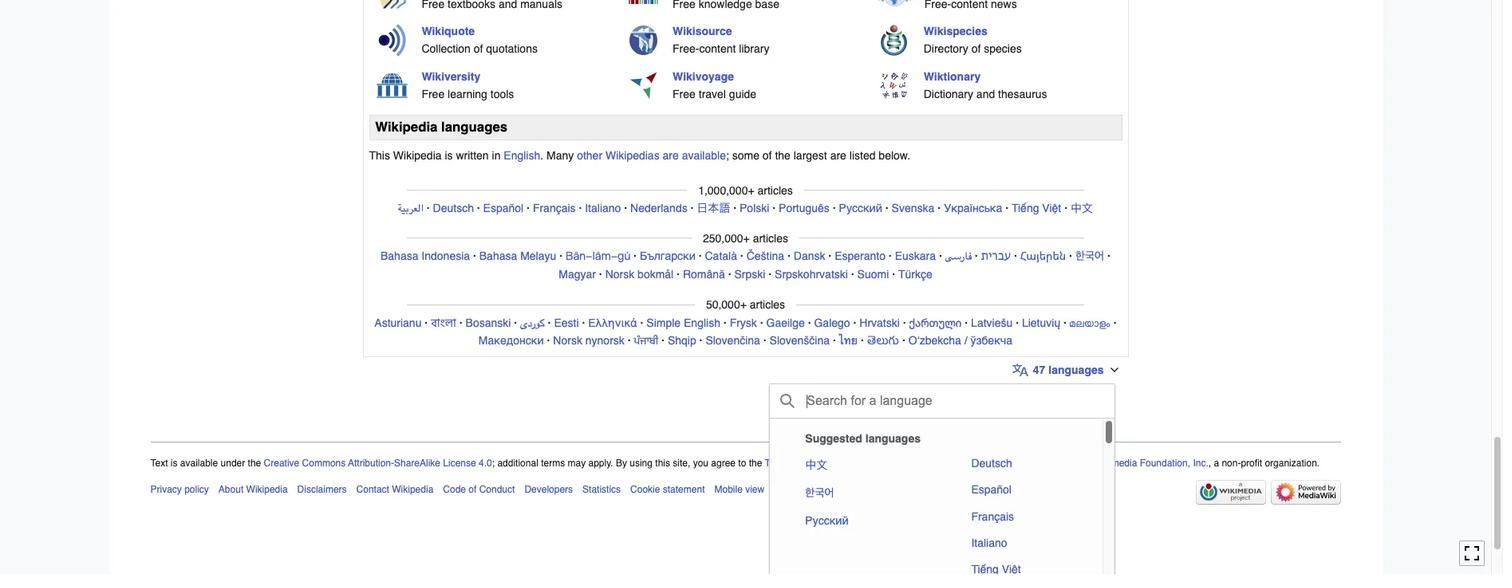 Task type: describe. For each thing, give the bounding box(es) containing it.
the left wikimedia in the bottom right of the page
[[1078, 458, 1091, 469]]

other wikipedias are available link
[[577, 149, 726, 162]]

other
[[577, 149, 603, 162]]

is for this
[[445, 149, 453, 162]]

norsk for norsk bokmål
[[606, 269, 635, 281]]

മലയാളം македонски
[[479, 317, 1111, 347]]

terms
[[765, 458, 791, 469]]

0 vertical spatial français
[[533, 202, 576, 215]]

slovenčina
[[706, 334, 761, 347]]

العربية
[[398, 202, 424, 215]]

български link
[[640, 250, 696, 263]]

agree
[[711, 458, 736, 469]]

1 horizontal spatial 中文 link
[[1071, 200, 1093, 216]]

فارسی link
[[946, 250, 972, 263]]

free for wikivoyage free travel guide
[[673, 88, 696, 101]]

hrvatski
[[860, 317, 900, 329]]

wikiquote link
[[422, 25, 475, 37]]

norsk nynorsk link
[[553, 334, 625, 347]]

wikiversity
[[422, 70, 481, 83]]

srpskohrvatski
[[775, 269, 848, 281]]

wikispecies link
[[924, 25, 988, 37]]

eesti link
[[554, 317, 579, 329]]

galego
[[815, 317, 851, 329]]

articles for bân-lâm-gú
[[753, 232, 789, 245]]

wikisource free-content library
[[673, 25, 770, 55]]

0 vertical spatial 한국어 link
[[1076, 250, 1105, 263]]

guide
[[729, 88, 757, 101]]

quotations
[[486, 43, 538, 55]]

creative commons attribution-sharealike license 4.0 link
[[264, 458, 492, 469]]

türkçe link
[[899, 269, 933, 281]]

creative
[[264, 458, 300, 469]]

4.0
[[479, 458, 492, 469]]

250,000+ articles heading
[[692, 230, 800, 248]]

latviešu
[[971, 317, 1013, 329]]

free for wikiversity free learning tools
[[422, 88, 445, 101]]

1 horizontal spatial italiano
[[972, 537, 1008, 550]]

galego link
[[815, 317, 851, 329]]

1 vertical spatial русский
[[806, 514, 849, 527]]

wikipedia for about wikipedia
[[246, 485, 288, 496]]

latviešu link
[[971, 317, 1013, 329]]

magyar
[[559, 269, 596, 281]]

1 horizontal spatial .
[[902, 458, 904, 469]]

wikivoyage
[[673, 70, 734, 83]]

oʻzbekcha
[[909, 334, 962, 347]]

norsk bokmål link
[[606, 269, 674, 281]]

bosanski link
[[466, 317, 511, 329]]

tiếng việt
[[1012, 202, 1062, 215]]

1 vertical spatial русский link
[[799, 508, 924, 534]]

esperanto
[[835, 250, 886, 263]]

250,000+ articles
[[703, 232, 789, 245]]

privacy policy
[[150, 485, 209, 496]]

1 horizontal spatial ;
[[726, 149, 729, 162]]

bân-lâm-gú
[[566, 248, 631, 264]]

esperanto link
[[835, 250, 886, 263]]

0 vertical spatial русский
[[839, 202, 883, 215]]

1 horizontal spatial español link
[[965, 477, 1090, 503]]

bân-
[[566, 248, 593, 264]]

powered by mediawiki image
[[1271, 481, 1341, 505]]

listed
[[850, 149, 876, 162]]

lietuvių link
[[1022, 317, 1061, 329]]

1 horizontal spatial english
[[684, 317, 721, 329]]

registered
[[976, 458, 1018, 469]]

contact wikipedia
[[356, 485, 434, 496]]

profit
[[1242, 458, 1263, 469]]

1 vertical spatial français
[[972, 510, 1015, 523]]

of inside wikiquote collection of quotations
[[474, 43, 483, 55]]

thesaurus
[[999, 88, 1048, 101]]

português link
[[779, 202, 830, 215]]

wiktionary dictionary and thesaurus
[[924, 70, 1048, 101]]

is for .
[[958, 458, 965, 469]]

shqip
[[668, 334, 697, 347]]

0 vertical spatial русский link
[[839, 202, 883, 215]]

lietuvių
[[1022, 317, 1061, 329]]

wikispecies directory of species
[[924, 25, 1022, 55]]

македонски link
[[479, 334, 544, 347]]

polski
[[740, 202, 770, 215]]

wikinews logo image
[[875, 0, 915, 6]]

македонски
[[479, 334, 544, 347]]

some
[[732, 149, 760, 162]]

0 vertical spatial italiano link
[[585, 202, 621, 215]]

asturianu link
[[375, 317, 422, 329]]

developers link
[[525, 485, 573, 496]]

to
[[739, 458, 747, 469]]

may
[[568, 458, 586, 469]]

disclaimers link
[[297, 485, 347, 496]]

use
[[804, 458, 821, 469]]

directory
[[924, 43, 969, 55]]

47 languages
[[1033, 364, 1104, 376]]

50,000+ articles heading
[[695, 296, 797, 314]]

additional
[[498, 458, 539, 469]]

کوردی link
[[520, 317, 545, 329]]

of right the "code"
[[469, 485, 477, 496]]

statistics link
[[583, 485, 621, 496]]

2 are from the left
[[831, 149, 847, 162]]

1,000,000+
[[699, 184, 755, 197]]

1 horizontal spatial deutsch link
[[965, 451, 1090, 476]]

about wikipedia
[[219, 485, 288, 496]]

wikipedia for this wikipedia is written in english . many other wikipedias are available ; some of the largest are listed below.
[[393, 149, 442, 162]]

slovenščina link
[[770, 334, 830, 347]]

bahasa indonesia
[[381, 250, 470, 263]]

oʻzbekcha / ўзбекча
[[909, 334, 1013, 347]]

in
[[492, 149, 501, 162]]

0 horizontal spatial italiano
[[585, 202, 621, 215]]

oʻzbekcha / ўзбекча link
[[909, 334, 1013, 347]]

wikivoyage logo image
[[630, 72, 657, 99]]

conduct
[[479, 485, 515, 496]]

language progressive image
[[1013, 362, 1029, 378]]

wiktionary logo image
[[881, 72, 909, 99]]

50,000+ articles
[[706, 299, 786, 311]]

travel
[[699, 88, 726, 101]]

trademark
[[1021, 458, 1064, 469]]

norsk nynorsk
[[553, 334, 625, 347]]

wikiquote logo image
[[378, 24, 406, 57]]

0 horizontal spatial 中文
[[806, 457, 828, 473]]

frysk
[[730, 317, 757, 329]]

and inside footer
[[824, 458, 840, 469]]

non-
[[1222, 458, 1242, 469]]

0 horizontal spatial available
[[180, 458, 218, 469]]

contact wikipedia link
[[356, 485, 434, 496]]

using
[[630, 458, 653, 469]]

ไทย link
[[839, 334, 858, 347]]

commons
[[302, 458, 346, 469]]

1 vertical spatial 中文 link
[[799, 451, 924, 480]]

1,000,000+ articles heading
[[687, 182, 804, 199]]

footer containing text is available under the
[[150, 442, 1341, 510]]



Task type: vqa. For each thing, say whether or not it's contained in the screenshot.
Natural sciences
no



Task type: locate. For each thing, give the bounding box(es) containing it.
250,000+
[[703, 232, 750, 245]]

a
[[968, 458, 973, 469], [1214, 458, 1220, 469]]

0 horizontal spatial español link
[[483, 202, 524, 215]]

of left "species"
[[972, 43, 981, 55]]

wikipedia languages
[[375, 119, 508, 135]]

terms of use link
[[765, 458, 821, 469]]

0 horizontal spatial ;
[[492, 458, 495, 469]]

русский up 'esperanto'
[[839, 202, 883, 215]]

0 horizontal spatial .
[[541, 149, 544, 162]]

nederlands
[[631, 202, 688, 215]]

available up 1,000,000+
[[682, 149, 726, 162]]

wikispecies logo image
[[881, 24, 909, 57]]

sharealike
[[394, 458, 441, 469]]

1 vertical spatial .
[[902, 458, 904, 469]]

bahasa for bahasa indonesia
[[381, 250, 419, 263]]

suggested
[[806, 433, 863, 446]]

0 vertical spatial available
[[682, 149, 726, 162]]

한국어 for 한국어
[[806, 487, 835, 501]]

suggested languages
[[806, 433, 921, 446]]

bahasa melayu link
[[480, 250, 557, 263]]

1 horizontal spatial norsk
[[606, 269, 635, 281]]

norsk
[[606, 269, 635, 281], [553, 334, 583, 347]]

1 horizontal spatial 中文
[[1071, 200, 1093, 216]]

srpski
[[735, 269, 766, 281]]

0 horizontal spatial deutsch
[[433, 202, 474, 215]]

2 horizontal spatial languages
[[1049, 364, 1104, 376]]

languages for 47 languages
[[1049, 364, 1104, 376]]

privacy policy link
[[150, 485, 209, 496]]

2 vertical spatial languages
[[866, 433, 921, 446]]

wikisource logo image
[[630, 25, 657, 55]]

0 vertical spatial articles
[[758, 184, 793, 197]]

0 vertical spatial english
[[504, 149, 541, 162]]

wikimedia foundation, inc. link
[[1094, 458, 1209, 469]]

українська
[[944, 202, 1003, 215]]

1 horizontal spatial italiano link
[[965, 531, 1090, 556]]

中文 link
[[1071, 200, 1093, 216], [799, 451, 924, 480]]

0 horizontal spatial 한국어 link
[[799, 481, 924, 507]]

. wikipedia® is a registered trademark of the wikimedia foundation, inc. , a non-profit organization.
[[902, 458, 1320, 469]]

italiano
[[585, 202, 621, 215], [972, 537, 1008, 550]]

0 horizontal spatial 한국어
[[806, 487, 835, 501]]

0 horizontal spatial english
[[504, 149, 541, 162]]

français down registered
[[972, 510, 1015, 523]]

español up bahasa melayu "link" on the top left of the page
[[483, 202, 524, 215]]

0 horizontal spatial is
[[171, 458, 178, 469]]

free down wikiversity link
[[422, 88, 445, 101]]

of right some
[[763, 149, 772, 162]]

; left some
[[726, 149, 729, 162]]

; inside footer
[[492, 458, 495, 469]]

collection
[[422, 43, 471, 55]]

english
[[504, 149, 541, 162], [684, 317, 721, 329]]

1 horizontal spatial français link
[[965, 504, 1090, 530]]

,
[[1209, 458, 1212, 469]]

ελληνικά link
[[588, 317, 637, 329]]

a left registered
[[968, 458, 973, 469]]

many
[[547, 149, 574, 162]]

languages for suggested languages
[[866, 433, 921, 446]]

1 vertical spatial deutsch link
[[965, 451, 1090, 476]]

and right use
[[824, 458, 840, 469]]

content
[[700, 43, 736, 55]]

1 horizontal spatial français
[[972, 510, 1015, 523]]

français up melayu
[[533, 202, 576, 215]]

bosanski
[[466, 317, 511, 329]]

0 horizontal spatial français link
[[533, 202, 576, 215]]

1 vertical spatial italiano
[[972, 537, 1008, 550]]

0 vertical spatial italiano
[[585, 202, 621, 215]]

1 vertical spatial deutsch
[[972, 457, 1013, 470]]

0 horizontal spatial free
[[422, 88, 445, 101]]

languages up wikipedia®
[[866, 433, 921, 446]]

0 horizontal spatial español
[[483, 202, 524, 215]]

한국어 link right հայերեն
[[1076, 250, 1105, 263]]

bahasa left indonesia
[[381, 250, 419, 263]]

română
[[683, 269, 725, 281]]

1 horizontal spatial 한국어
[[1076, 250, 1105, 263]]

1 vertical spatial italiano link
[[965, 531, 1090, 556]]

português
[[779, 202, 830, 215]]

of right trademark at the right bottom of the page
[[1067, 458, 1075, 469]]

2 horizontal spatial is
[[958, 458, 965, 469]]

wikipedia down "wikipedia languages"
[[393, 149, 442, 162]]

svenska link
[[892, 202, 935, 215]]

norsk down 'eesti' "link"
[[553, 334, 583, 347]]

terms
[[541, 458, 565, 469]]

1 horizontal spatial free
[[673, 88, 696, 101]]

русский link down use
[[799, 508, 924, 534]]

view
[[746, 485, 765, 496]]

languages for wikipedia languages
[[441, 119, 508, 135]]

simple english
[[647, 317, 721, 329]]

None text field
[[806, 389, 1098, 414]]

2 bahasa from the left
[[480, 250, 517, 263]]

0 vertical spatial ;
[[726, 149, 729, 162]]

עברית
[[981, 250, 1011, 263]]

0 horizontal spatial bahasa
[[381, 250, 419, 263]]

text is available under the creative commons attribution-sharealike license 4.0 ; additional terms may apply.  by using this site, you agree to the terms of use and
[[150, 458, 843, 469]]

deutsch right العربية link
[[433, 202, 474, 215]]

català
[[705, 250, 738, 263]]

articles up gaeilge link
[[750, 299, 786, 311]]

free down wikivoyage link
[[673, 88, 696, 101]]

english up shqip
[[684, 317, 721, 329]]

한국어 down use
[[806, 487, 835, 501]]

Search for a language text field
[[806, 389, 1098, 414]]

0 vertical spatial 한국어
[[1076, 250, 1105, 263]]

slovenščina
[[770, 334, 830, 347]]

1 horizontal spatial deutsch
[[972, 457, 1013, 470]]

1 horizontal spatial español
[[972, 484, 1012, 497]]

the left largest in the right of the page
[[775, 149, 791, 162]]

about
[[219, 485, 244, 496]]

1 vertical spatial norsk
[[553, 334, 583, 347]]

español link up bahasa melayu "link" on the top left of the page
[[483, 202, 524, 215]]

1 free from the left
[[422, 88, 445, 101]]

0 vertical spatial deutsch
[[433, 202, 474, 215]]

français link
[[533, 202, 576, 215], [965, 504, 1090, 530]]

articles for español
[[758, 184, 793, 197]]

русский link up 'esperanto'
[[839, 202, 883, 215]]

of left use
[[794, 458, 802, 469]]

0 vertical spatial .
[[541, 149, 544, 162]]

melayu
[[521, 250, 557, 263]]

فارسی
[[946, 250, 972, 263]]

.
[[541, 149, 544, 162], [902, 458, 904, 469]]

wikidata logo image
[[625, 0, 662, 5]]

wikispecies
[[924, 25, 988, 37]]

한국어 for 한국어 magyar
[[1076, 250, 1105, 263]]

statistics
[[583, 485, 621, 496]]

1 vertical spatial español
[[972, 484, 1012, 497]]

0 horizontal spatial and
[[824, 458, 840, 469]]

1 vertical spatial 中文
[[806, 457, 828, 473]]

1 horizontal spatial 한국어 link
[[1076, 250, 1105, 263]]

русский
[[839, 202, 883, 215], [806, 514, 849, 527]]

is left written
[[445, 149, 453, 162]]

1 vertical spatial 한국어 link
[[799, 481, 924, 507]]

code
[[443, 485, 466, 496]]

1 horizontal spatial are
[[831, 149, 847, 162]]

deutsch left trademark at the right bottom of the page
[[972, 457, 1013, 470]]

1 vertical spatial articles
[[753, 232, 789, 245]]

中文 right việt
[[1071, 200, 1093, 216]]

english link
[[504, 149, 541, 162]]

gaeilge link
[[767, 317, 805, 329]]

中文 link right việt
[[1071, 200, 1093, 216]]

nederlands link
[[631, 202, 688, 215]]

this
[[656, 458, 670, 469]]

a right ','
[[1214, 458, 1220, 469]]

this
[[369, 149, 390, 162]]

0 vertical spatial and
[[977, 88, 996, 101]]

wikipedia down creative
[[246, 485, 288, 496]]

articles for bosanski
[[750, 299, 786, 311]]

bahasa for bahasa melayu
[[480, 250, 517, 263]]

free inside 'wikiversity free learning tools'
[[422, 88, 445, 101]]

/
[[965, 334, 968, 347]]

bahasa left melayu
[[480, 250, 517, 263]]

español link
[[483, 202, 524, 215], [965, 477, 1090, 503]]

developers
[[525, 485, 573, 496]]

are left listed at right top
[[831, 149, 847, 162]]

bahasa melayu
[[480, 250, 557, 263]]

gaeilge
[[767, 317, 805, 329]]

; left additional
[[492, 458, 495, 469]]

한국어 right հայերեն
[[1076, 250, 1105, 263]]

wikipedia down sharealike
[[392, 485, 434, 496]]

1 horizontal spatial available
[[682, 149, 726, 162]]

are right the wikipedias
[[663, 149, 679, 162]]

wikimedia
[[1094, 458, 1138, 469]]

1 vertical spatial and
[[824, 458, 840, 469]]

gú
[[618, 248, 631, 264]]

0 horizontal spatial deutsch link
[[433, 202, 474, 215]]

0 vertical spatial español link
[[483, 202, 524, 215]]

ქართული
[[910, 317, 962, 329]]

2 a from the left
[[1214, 458, 1220, 469]]

1 a from the left
[[968, 458, 973, 469]]

français link down trademark at the right bottom of the page
[[965, 504, 1090, 530]]

0 vertical spatial languages
[[441, 119, 508, 135]]

free-
[[673, 43, 700, 55]]

simple english link
[[647, 317, 721, 329]]

한국어 inside 한국어 magyar
[[1076, 250, 1105, 263]]

languages up written
[[441, 119, 508, 135]]

and left thesaurus
[[977, 88, 996, 101]]

0 vertical spatial 中文 link
[[1071, 200, 1093, 216]]

español link down trademark at the right bottom of the page
[[965, 477, 1090, 503]]

svenska
[[892, 202, 935, 215]]

wikisource link
[[673, 25, 732, 37]]

wikiquote
[[422, 25, 475, 37]]

is right text
[[171, 458, 178, 469]]

wikipedia for contact wikipedia
[[392, 485, 434, 496]]

ਪੰਜਾਬੀ
[[634, 334, 659, 347]]

articles up polski
[[758, 184, 793, 197]]

1 vertical spatial english
[[684, 317, 721, 329]]

1 vertical spatial ;
[[492, 458, 495, 469]]

languages right 47
[[1049, 364, 1104, 376]]

français link up melayu
[[533, 202, 576, 215]]

0 horizontal spatial are
[[663, 149, 679, 162]]

ไทย
[[839, 334, 858, 347]]

0 horizontal spatial italiano link
[[585, 202, 621, 215]]

1 horizontal spatial a
[[1214, 458, 1220, 469]]

0 horizontal spatial a
[[968, 458, 973, 469]]

中文 down suggested
[[806, 457, 828, 473]]

. left wikipedia®
[[902, 458, 904, 469]]

the right under
[[248, 458, 261, 469]]

of inside wikispecies directory of species
[[972, 43, 981, 55]]

fullscreen image
[[1465, 546, 1481, 562]]

മലയാളം link
[[1070, 317, 1111, 329]]

1 horizontal spatial bahasa
[[480, 250, 517, 263]]

中文 link down suggested languages
[[799, 451, 924, 480]]

dictionary
[[924, 88, 974, 101]]

1 vertical spatial 한국어
[[806, 487, 835, 501]]

español down registered
[[972, 484, 1012, 497]]

norsk for norsk nynorsk
[[553, 334, 583, 347]]

русский down use
[[806, 514, 849, 527]]

this wikipedia is written in english . many other wikipedias are available ; some of the largest are listed below.
[[369, 149, 911, 162]]

dansk
[[794, 250, 826, 263]]

norsk down gú
[[606, 269, 635, 281]]

wikipedia up this
[[375, 119, 438, 135]]

0 vertical spatial español
[[483, 202, 524, 215]]

čeština
[[747, 250, 785, 263]]

50,000+
[[706, 299, 747, 311]]

0 horizontal spatial 中文 link
[[799, 451, 924, 480]]

1 bahasa from the left
[[381, 250, 419, 263]]

wikiversity logo image
[[376, 72, 409, 99]]

1 vertical spatial français link
[[965, 504, 1090, 530]]

license
[[443, 458, 476, 469]]

2 vertical spatial articles
[[750, 299, 786, 311]]

0 vertical spatial deutsch link
[[433, 202, 474, 215]]

deutsch link
[[433, 202, 474, 215], [965, 451, 1090, 476]]

wikibooks logo image
[[378, 0, 406, 9]]

0 horizontal spatial français
[[533, 202, 576, 215]]

1 vertical spatial available
[[180, 458, 218, 469]]

available up the policy
[[180, 458, 218, 469]]

free inside wikivoyage free travel guide
[[673, 88, 696, 101]]

of right collection
[[474, 43, 483, 55]]

1 horizontal spatial is
[[445, 149, 453, 162]]

wiktionary link
[[924, 70, 981, 83]]

0 horizontal spatial norsk
[[553, 334, 583, 347]]

cookie statement link
[[631, 485, 705, 496]]

1 horizontal spatial and
[[977, 88, 996, 101]]

indonesia
[[422, 250, 470, 263]]

wikimedia foundation image
[[1196, 481, 1266, 505]]

srpskohrvatski link
[[775, 269, 848, 281]]

footer
[[150, 442, 1341, 510]]

0 horizontal spatial languages
[[441, 119, 508, 135]]

policy
[[185, 485, 209, 496]]

বাংলা link
[[431, 317, 456, 329]]

inc.
[[1194, 458, 1209, 469]]

the right to
[[749, 458, 763, 469]]

1 vertical spatial languages
[[1049, 364, 1104, 376]]

1 are from the left
[[663, 149, 679, 162]]

privacy
[[150, 485, 182, 496]]

0 vertical spatial norsk
[[606, 269, 635, 281]]

0 vertical spatial 中文
[[1071, 200, 1093, 216]]

. left many
[[541, 149, 544, 162]]

is right wikipedia®
[[958, 458, 965, 469]]

english right the in
[[504, 149, 541, 162]]

2 free from the left
[[673, 88, 696, 101]]

1 vertical spatial español link
[[965, 477, 1090, 503]]

lâm-
[[593, 248, 618, 264]]

and inside wiktionary dictionary and thesaurus
[[977, 88, 996, 101]]

1 horizontal spatial languages
[[866, 433, 921, 446]]

한국어 link down suggested languages
[[799, 481, 924, 507]]

articles up čeština link
[[753, 232, 789, 245]]

中文
[[1071, 200, 1093, 216], [806, 457, 828, 473]]

code of conduct link
[[443, 485, 515, 496]]

tiếng
[[1012, 202, 1040, 215]]

0 vertical spatial français link
[[533, 202, 576, 215]]



